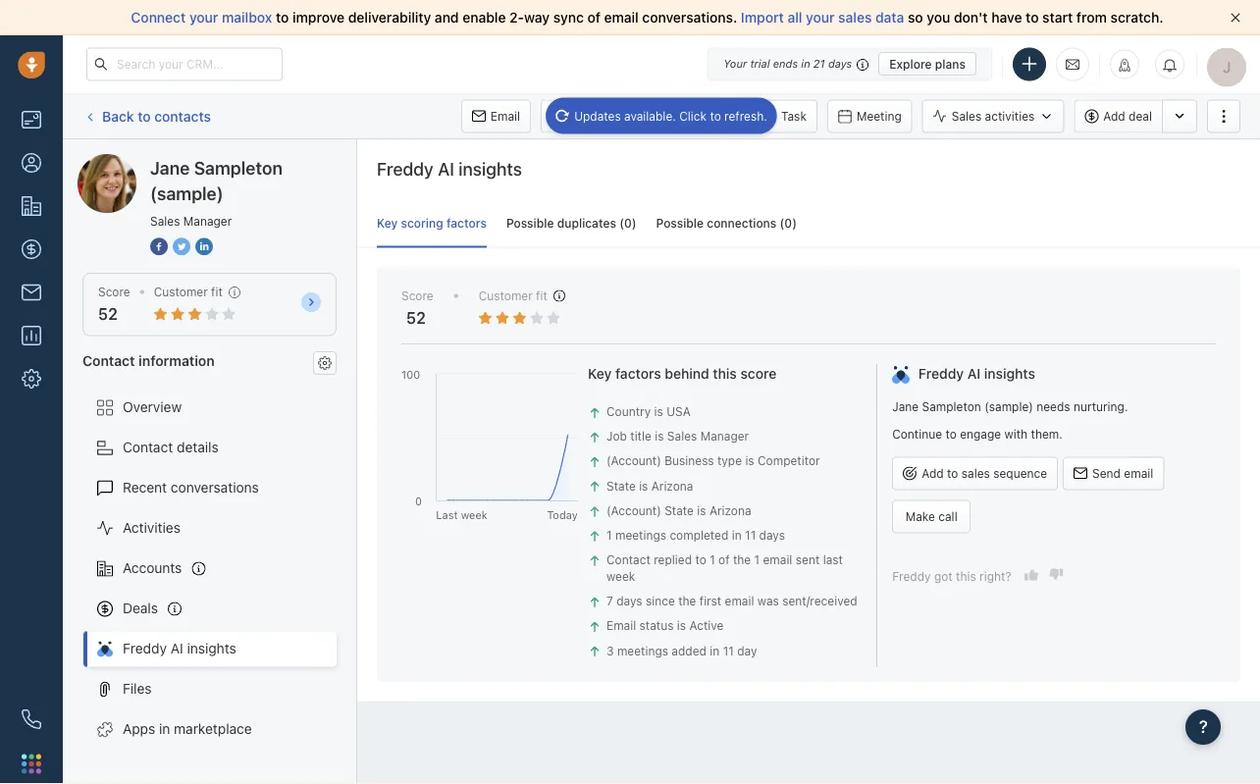 Task type: locate. For each thing, give the bounding box(es) containing it.
contact replied to 1 of the 1 email sent last week
[[607, 553, 843, 584]]

to inside 'contact replied to 1 of the 1 email sent last week'
[[695, 553, 707, 567]]

1 vertical spatial sales
[[962, 467, 990, 481]]

sales down usa on the right bottom of page
[[667, 430, 697, 443]]

email left call button
[[491, 109, 520, 123]]

(account) down title
[[607, 454, 661, 468]]

files
[[123, 681, 152, 697]]

conversations.
[[642, 9, 738, 26]]

insights up marketplace
[[187, 641, 236, 657]]

in right the apps
[[159, 721, 170, 737]]

1 horizontal spatial this
[[956, 569, 977, 583]]

import
[[741, 9, 784, 26]]

contact information
[[82, 352, 215, 368]]

deliverability
[[348, 9, 431, 26]]

customer fit down possible duplicates (0)
[[479, 289, 548, 303]]

this left score
[[713, 366, 737, 382]]

email inside button
[[491, 109, 520, 123]]

score
[[741, 366, 777, 382]]

(account)
[[607, 454, 661, 468], [607, 504, 661, 517]]

sales
[[839, 9, 872, 26], [962, 467, 990, 481]]

jane sampleton (sample) down contacts
[[117, 154, 278, 170]]

email right sync
[[604, 9, 639, 26]]

jane sampleton (sample) up sales manager
[[150, 157, 283, 204]]

manager up type
[[701, 430, 749, 443]]

sent
[[796, 553, 820, 567]]

contact left replied
[[607, 553, 651, 567]]

1 possible from the left
[[506, 217, 554, 230]]

add left deal
[[1104, 109, 1126, 123]]

email up 3
[[607, 619, 636, 633]]

2 horizontal spatial days
[[828, 57, 852, 70]]

jane sampleton (sample) needs nurturing.
[[893, 400, 1128, 414]]

send
[[1093, 467, 1121, 481]]

the up 7 days since the first email was sent/received
[[733, 553, 751, 567]]

the left the first
[[678, 594, 696, 608]]

1 (0) from the left
[[620, 217, 637, 230]]

1 horizontal spatial the
[[733, 553, 751, 567]]

0 vertical spatial insights
[[459, 158, 522, 179]]

of inside 'contact replied to 1 of the 1 email sent last week'
[[719, 553, 730, 567]]

days for 1 meetings completed in 11 days
[[759, 528, 785, 542]]

job
[[607, 430, 627, 443]]

send email button
[[1063, 457, 1165, 490]]

to inside button
[[947, 467, 959, 481]]

in
[[801, 57, 811, 70], [732, 528, 742, 542], [710, 644, 720, 658], [159, 721, 170, 737]]

freddy ai insights
[[377, 158, 522, 179], [919, 366, 1036, 382], [123, 641, 236, 657]]

manager
[[183, 214, 232, 228], [701, 430, 749, 443]]

meeting button
[[827, 100, 913, 133]]

email
[[491, 109, 520, 123], [607, 619, 636, 633]]

possible for possible connections (0)
[[656, 217, 704, 230]]

updates available. click to refresh.
[[574, 109, 768, 123]]

jane sampleton (sample)
[[117, 154, 278, 170], [150, 157, 283, 204]]

is right type
[[746, 454, 755, 468]]

2 horizontal spatial sales
[[952, 109, 982, 123]]

0 horizontal spatial 52
[[98, 305, 118, 324]]

jane down contacts
[[150, 157, 190, 178]]

freddy ai insights up key scoring factors link
[[377, 158, 522, 179]]

1 horizontal spatial 52
[[406, 309, 426, 327]]

insights down email button
[[459, 158, 522, 179]]

0 vertical spatial this
[[713, 366, 737, 382]]

state up the 1 meetings completed in 11 days
[[665, 504, 694, 517]]

sales for sales manager
[[150, 214, 180, 228]]

0 vertical spatial key
[[377, 217, 398, 230]]

of right sync
[[588, 9, 601, 26]]

1 vertical spatial freddy ai insights
[[919, 366, 1036, 382]]

jane
[[117, 154, 147, 170], [150, 157, 190, 178], [893, 400, 919, 414]]

email left the sent
[[763, 553, 793, 567]]

add deal button
[[1074, 100, 1162, 133]]

back to contacts
[[102, 108, 211, 124]]

meetings for completed
[[615, 528, 667, 542]]

0 horizontal spatial freddy ai insights
[[123, 641, 236, 657]]

sales up facebook circled icon
[[150, 214, 180, 228]]

1 horizontal spatial fit
[[536, 289, 548, 303]]

business
[[665, 454, 714, 468]]

country is usa
[[607, 405, 691, 419]]

ai up apps in marketplace
[[171, 641, 183, 657]]

sales down continue to engage with them. at the bottom of page
[[962, 467, 990, 481]]

your
[[724, 57, 747, 70]]

0 horizontal spatial your
[[189, 9, 218, 26]]

country
[[607, 405, 651, 419]]

jane for continue to engage with them.
[[893, 400, 919, 414]]

1 vertical spatial of
[[719, 553, 730, 567]]

state down job at the left bottom of the page
[[607, 479, 636, 493]]

1 horizontal spatial sales
[[962, 467, 990, 481]]

have
[[992, 9, 1022, 26]]

(0)
[[620, 217, 637, 230], [780, 217, 797, 230]]

title
[[631, 430, 652, 443]]

contact down 52 button
[[82, 352, 135, 368]]

you
[[927, 9, 951, 26]]

0 horizontal spatial possible
[[506, 217, 554, 230]]

1 vertical spatial 11
[[723, 644, 734, 658]]

(account) for (account) state is arizona
[[607, 504, 661, 517]]

0 horizontal spatial email
[[491, 109, 520, 123]]

days up 'contact replied to 1 of the 1 email sent last week'
[[759, 528, 785, 542]]

1 horizontal spatial of
[[719, 553, 730, 567]]

freddy up scoring
[[377, 158, 434, 179]]

updates
[[574, 109, 621, 123]]

meeting
[[857, 109, 902, 123]]

0 horizontal spatial (0)
[[620, 217, 637, 230]]

0 horizontal spatial insights
[[187, 641, 236, 657]]

2 vertical spatial (sample)
[[985, 400, 1034, 414]]

jane up continue
[[893, 400, 919, 414]]

key left scoring
[[377, 217, 398, 230]]

possible connections (0)
[[656, 217, 797, 230]]

(account) down state is arizona
[[607, 504, 661, 517]]

factors up country
[[616, 366, 661, 382]]

0 horizontal spatial of
[[588, 9, 601, 26]]

0 horizontal spatial days
[[617, 594, 643, 608]]

meetings down the status
[[617, 644, 669, 658]]

1 vertical spatial this
[[956, 569, 977, 583]]

deals
[[123, 600, 158, 617]]

1 horizontal spatial manager
[[701, 430, 749, 443]]

0 vertical spatial arizona
[[652, 479, 693, 493]]

days right the 21
[[828, 57, 852, 70]]

score 52 up contact information
[[98, 285, 130, 324]]

sales activities button
[[923, 100, 1074, 133], [923, 100, 1064, 133]]

0 horizontal spatial manager
[[183, 214, 232, 228]]

apps in marketplace
[[123, 721, 252, 737]]

week up 7
[[607, 570, 635, 584]]

(sample)
[[222, 154, 278, 170], [150, 183, 223, 204], [985, 400, 1034, 414]]

right?
[[980, 569, 1012, 583]]

to up call
[[947, 467, 959, 481]]

of
[[588, 9, 601, 26], [719, 553, 730, 567]]

0 vertical spatial add
[[1104, 109, 1126, 123]]

freddy up continue
[[919, 366, 964, 382]]

0 vertical spatial manager
[[183, 214, 232, 228]]

(0) right connections
[[780, 217, 797, 230]]

sampleton up continue to engage with them. at the bottom of page
[[922, 400, 981, 414]]

email inside 'contact replied to 1 of the 1 email sent last week'
[[763, 553, 793, 567]]

1 vertical spatial (sample)
[[150, 183, 223, 204]]

email right send
[[1124, 467, 1154, 481]]

all
[[788, 9, 802, 26]]

2 vertical spatial days
[[617, 594, 643, 608]]

factors right scoring
[[447, 217, 487, 230]]

0 horizontal spatial the
[[678, 594, 696, 608]]

0 vertical spatial state
[[607, 479, 636, 493]]

add for add to sales sequence
[[922, 467, 944, 481]]

1 horizontal spatial add
[[1104, 109, 1126, 123]]

(sample) for continue to engage with them.
[[985, 400, 1034, 414]]

0 horizontal spatial sales
[[150, 214, 180, 228]]

possible connections (0) link
[[656, 199, 797, 248]]

1 vertical spatial the
[[678, 594, 696, 608]]

2 horizontal spatial 1
[[754, 553, 760, 567]]

contact
[[82, 352, 135, 368], [123, 439, 173, 456], [607, 553, 651, 567]]

behind
[[665, 366, 710, 382]]

email for email
[[491, 109, 520, 123]]

0 vertical spatial sales
[[839, 9, 872, 26]]

1 horizontal spatial freddy ai insights
[[377, 158, 522, 179]]

to down completed
[[695, 553, 707, 567]]

1 vertical spatial add
[[922, 467, 944, 481]]

your left mailbox in the left top of the page
[[189, 9, 218, 26]]

1 up was
[[754, 553, 760, 567]]

days for your trial ends in 21 days
[[828, 57, 852, 70]]

0 horizontal spatial 11
[[723, 644, 734, 658]]

in right added
[[710, 644, 720, 658]]

1 vertical spatial key
[[588, 366, 612, 382]]

possible left duplicates
[[506, 217, 554, 230]]

in for added
[[710, 644, 720, 658]]

first
[[700, 594, 722, 608]]

1 horizontal spatial ai
[[438, 158, 454, 179]]

0 vertical spatial sales
[[952, 109, 982, 123]]

0 vertical spatial week
[[461, 508, 488, 521]]

2 possible from the left
[[656, 217, 704, 230]]

continue
[[893, 427, 942, 441]]

call button
[[541, 100, 601, 133]]

1 down state is arizona
[[607, 528, 612, 542]]

1 vertical spatial (account)
[[607, 504, 661, 517]]

1 horizontal spatial state
[[665, 504, 694, 517]]

1 down completed
[[710, 553, 715, 567]]

(0) right duplicates
[[620, 217, 637, 230]]

1 vertical spatial sales
[[150, 214, 180, 228]]

manager up linkedin circled icon
[[183, 214, 232, 228]]

twitter circled image
[[173, 236, 190, 257]]

meetings for added
[[617, 644, 669, 658]]

1 vertical spatial contact
[[123, 439, 173, 456]]

0 vertical spatial days
[[828, 57, 852, 70]]

sampleton
[[151, 154, 219, 170], [194, 157, 283, 178], [922, 400, 981, 414]]

mng settings image
[[318, 356, 332, 370]]

0
[[415, 495, 422, 507]]

freddy ai insights down deals at bottom
[[123, 641, 236, 657]]

contact for contact information
[[82, 352, 135, 368]]

0 vertical spatial meetings
[[615, 528, 667, 542]]

contact up recent
[[123, 439, 173, 456]]

usa
[[667, 405, 691, 419]]

0 vertical spatial freddy ai insights
[[377, 158, 522, 179]]

factors
[[447, 217, 487, 230], [616, 366, 661, 382]]

with
[[1005, 427, 1028, 441]]

0 horizontal spatial factors
[[447, 217, 487, 230]]

ai up jane sampleton (sample) needs nurturing.
[[968, 366, 981, 382]]

sales left data
[[839, 9, 872, 26]]

meetings up replied
[[615, 528, 667, 542]]

1 vertical spatial factors
[[616, 366, 661, 382]]

2 horizontal spatial jane
[[893, 400, 919, 414]]

customer fit down twitter circled icon
[[154, 285, 223, 299]]

recent
[[123, 480, 167, 496]]

connections
[[707, 217, 777, 230]]

11 up 'contact replied to 1 of the 1 email sent last week'
[[745, 528, 756, 542]]

1 horizontal spatial insights
[[459, 158, 522, 179]]

in left the 21
[[801, 57, 811, 70]]

call
[[570, 109, 591, 123]]

to inside 'link'
[[138, 108, 151, 124]]

1 horizontal spatial email
[[607, 619, 636, 633]]

100
[[402, 368, 420, 381]]

is up completed
[[697, 504, 706, 517]]

0 vertical spatial contact
[[82, 352, 135, 368]]

your
[[189, 9, 218, 26], [806, 9, 835, 26]]

52 up 100
[[406, 309, 426, 327]]

phone element
[[12, 700, 51, 739]]

linkedin circled image
[[195, 236, 213, 257]]

freshworks switcher image
[[22, 754, 41, 774]]

1 horizontal spatial customer fit
[[479, 289, 548, 303]]

2 your from the left
[[806, 9, 835, 26]]

(0) for possible duplicates (0)
[[620, 217, 637, 230]]

days
[[828, 57, 852, 70], [759, 528, 785, 542], [617, 594, 643, 608]]

score 52 up 100
[[402, 289, 434, 327]]

1 vertical spatial meetings
[[617, 644, 669, 658]]

ai up key scoring factors link
[[438, 158, 454, 179]]

activities
[[123, 520, 181, 536]]

52 up contact information
[[98, 305, 118, 324]]

improve
[[293, 9, 345, 26]]

week right last
[[461, 508, 488, 521]]

2 horizontal spatial ai
[[968, 366, 981, 382]]

52 button
[[98, 305, 118, 324]]

jane down back
[[117, 154, 147, 170]]

to
[[276, 9, 289, 26], [1026, 9, 1039, 26], [138, 108, 151, 124], [710, 109, 721, 123], [946, 427, 957, 441], [947, 467, 959, 481], [695, 553, 707, 567]]

11 for days
[[745, 528, 756, 542]]

0 vertical spatial 11
[[745, 528, 756, 542]]

sms
[[674, 109, 699, 123]]

11
[[745, 528, 756, 542], [723, 644, 734, 658]]

sampleton up sales manager
[[194, 157, 283, 178]]

was
[[758, 594, 779, 608]]

2 vertical spatial contact
[[607, 553, 651, 567]]

1 vertical spatial arizona
[[710, 504, 752, 517]]

2 (0) from the left
[[780, 217, 797, 230]]

0 horizontal spatial add
[[922, 467, 944, 481]]

1 horizontal spatial your
[[806, 9, 835, 26]]

deal
[[1129, 109, 1153, 123]]

2 (account) from the top
[[607, 504, 661, 517]]

arizona
[[652, 479, 693, 493], [710, 504, 752, 517]]

1 (account) from the top
[[607, 454, 661, 468]]

your right all
[[806, 9, 835, 26]]

52
[[98, 305, 118, 324], [406, 309, 426, 327]]

add to sales sequence
[[922, 467, 1048, 481]]

1 horizontal spatial sales
[[667, 430, 697, 443]]

sales activities
[[952, 109, 1035, 123]]

to right back
[[138, 108, 151, 124]]

sales
[[952, 109, 982, 123], [150, 214, 180, 228], [667, 430, 697, 443]]

customer down possible duplicates (0)
[[479, 289, 533, 303]]

insights up jane sampleton (sample) needs nurturing.
[[985, 366, 1036, 382]]

in for ends
[[801, 57, 811, 70]]

sales left activities
[[952, 109, 982, 123]]

insights
[[459, 158, 522, 179], [985, 366, 1036, 382], [187, 641, 236, 657]]

sequence
[[994, 467, 1048, 481]]

add down continue
[[922, 467, 944, 481]]

1 horizontal spatial factors
[[616, 366, 661, 382]]

1 vertical spatial week
[[607, 570, 635, 584]]

fit
[[211, 285, 223, 299], [536, 289, 548, 303]]

of down completed
[[719, 553, 730, 567]]

fit down linkedin circled icon
[[211, 285, 223, 299]]

1 vertical spatial state
[[665, 504, 694, 517]]

start
[[1043, 9, 1073, 26]]

0 horizontal spatial key
[[377, 217, 398, 230]]

connect your mailbox link
[[131, 9, 276, 26]]

possible left connections
[[656, 217, 704, 230]]

days right 7
[[617, 594, 643, 608]]

arizona up '(account) state is arizona'
[[652, 479, 693, 493]]

score down scoring
[[402, 289, 434, 303]]

close image
[[1231, 13, 1241, 23]]

0 horizontal spatial fit
[[211, 285, 223, 299]]

1 horizontal spatial jane
[[150, 157, 190, 178]]

add
[[1104, 109, 1126, 123], [922, 467, 944, 481]]

contact inside 'contact replied to 1 of the 1 email sent last week'
[[607, 553, 651, 567]]

1 horizontal spatial week
[[607, 570, 635, 584]]

explore
[[890, 57, 932, 71]]

fit down possible duplicates (0) link
[[536, 289, 548, 303]]

arizona up completed
[[710, 504, 752, 517]]

0 vertical spatial the
[[733, 553, 751, 567]]

11 left day
[[723, 644, 734, 658]]

key up country
[[588, 366, 612, 382]]

1 vertical spatial manager
[[701, 430, 749, 443]]

this right got
[[956, 569, 977, 583]]

score up 52 button
[[98, 285, 130, 299]]

in up 'contact replied to 1 of the 1 email sent last week'
[[732, 528, 742, 542]]

freddy ai insights up jane sampleton (sample) needs nurturing.
[[919, 366, 1036, 382]]

0 vertical spatial (account)
[[607, 454, 661, 468]]

1 vertical spatial email
[[607, 619, 636, 633]]

1 horizontal spatial key
[[588, 366, 612, 382]]



Task type: describe. For each thing, give the bounding box(es) containing it.
back
[[102, 108, 134, 124]]

task
[[782, 109, 807, 123]]

trial
[[750, 57, 770, 70]]

mailbox
[[222, 9, 272, 26]]

competitor
[[758, 454, 820, 468]]

key factors behind this score
[[588, 366, 777, 382]]

sampleton for continue
[[922, 400, 981, 414]]

to left the start on the top right of page
[[1026, 9, 1039, 26]]

1 horizontal spatial score
[[402, 289, 434, 303]]

information
[[139, 352, 215, 368]]

week inside 'contact replied to 1 of the 1 email sent last week'
[[607, 570, 635, 584]]

completed
[[670, 528, 729, 542]]

sampleton down contacts
[[151, 154, 219, 170]]

freddy left got
[[893, 569, 931, 583]]

active
[[690, 619, 724, 633]]

continue to engage with them.
[[893, 427, 1063, 441]]

from
[[1077, 9, 1107, 26]]

1 horizontal spatial arizona
[[710, 504, 752, 517]]

overview
[[123, 399, 182, 415]]

(0) for possible connections (0)
[[780, 217, 797, 230]]

replied
[[654, 553, 692, 567]]

the inside 'contact replied to 1 of the 1 email sent last week'
[[733, 553, 751, 567]]

possible for possible duplicates (0)
[[506, 217, 554, 230]]

send email
[[1093, 467, 1154, 481]]

is left usa on the right bottom of page
[[654, 405, 663, 419]]

0 vertical spatial of
[[588, 9, 601, 26]]

day
[[737, 644, 757, 658]]

(sample) for sales manager
[[150, 183, 223, 204]]

email button
[[461, 100, 531, 133]]

1 horizontal spatial customer
[[479, 289, 533, 303]]

email left was
[[725, 594, 754, 608]]

apps
[[123, 721, 155, 737]]

2 horizontal spatial freddy ai insights
[[919, 366, 1036, 382]]

explore plans
[[890, 57, 966, 71]]

sales for sales activities
[[952, 109, 982, 123]]

key scoring factors link
[[377, 199, 487, 248]]

status
[[640, 619, 674, 633]]

to right mailbox in the left top of the page
[[276, 9, 289, 26]]

plans
[[935, 57, 966, 71]]

Search your CRM... text field
[[86, 48, 283, 81]]

contact for contact details
[[123, 439, 173, 456]]

0 horizontal spatial score
[[98, 285, 130, 299]]

0 horizontal spatial 1
[[607, 528, 612, 542]]

freddy got this right?
[[893, 569, 1012, 583]]

is up 3 meetings added in 11 day
[[677, 619, 686, 633]]

key for key factors behind this score
[[588, 366, 612, 382]]

conversations
[[171, 480, 259, 496]]

0 horizontal spatial score 52
[[98, 285, 130, 324]]

0 horizontal spatial customer fit
[[154, 285, 223, 299]]

0 vertical spatial factors
[[447, 217, 487, 230]]

1 horizontal spatial 1
[[710, 553, 715, 567]]

email for email status is active
[[607, 619, 636, 633]]

enable
[[463, 9, 506, 26]]

(account) state is arizona
[[607, 504, 752, 517]]

state is arizona
[[607, 479, 693, 493]]

facebook circled image
[[150, 236, 168, 257]]

0 horizontal spatial customer
[[154, 285, 208, 299]]

is right title
[[655, 430, 664, 443]]

1 meetings completed in 11 days
[[607, 528, 785, 542]]

sales manager
[[150, 214, 232, 228]]

got
[[935, 569, 953, 583]]

2-
[[510, 9, 524, 26]]

email inside send email button
[[1124, 467, 1154, 481]]

to right click
[[710, 109, 721, 123]]

scoring
[[401, 217, 443, 230]]

details
[[177, 439, 219, 456]]

(account) for (account) business type is competitor
[[607, 454, 661, 468]]

add for add deal
[[1104, 109, 1126, 123]]

job title is sales manager
[[607, 430, 749, 443]]

email status is active
[[607, 619, 724, 633]]

last week
[[436, 508, 488, 521]]

1 vertical spatial insights
[[985, 366, 1036, 382]]

21
[[814, 57, 825, 70]]

add to sales sequence button
[[893, 457, 1058, 490]]

connect your mailbox to improve deliverability and enable 2-way sync of email conversations. import all your sales data so you don't have to start from scratch.
[[131, 9, 1164, 26]]

0 horizontal spatial this
[[713, 366, 737, 382]]

way
[[524, 9, 550, 26]]

since
[[646, 594, 675, 608]]

7
[[607, 594, 613, 608]]

contacts
[[154, 108, 211, 124]]

in for completed
[[732, 528, 742, 542]]

sales inside button
[[962, 467, 990, 481]]

to left engage
[[946, 427, 957, 441]]

2 vertical spatial sales
[[667, 430, 697, 443]]

add deal
[[1104, 109, 1153, 123]]

(account) business type is competitor
[[607, 454, 820, 468]]

11 for day
[[723, 644, 734, 658]]

0 horizontal spatial state
[[607, 479, 636, 493]]

added
[[672, 644, 707, 658]]

last
[[436, 508, 458, 521]]

key scoring factors
[[377, 217, 487, 230]]

0 horizontal spatial week
[[461, 508, 488, 521]]

1 vertical spatial ai
[[968, 366, 981, 382]]

3 meetings added in 11 day
[[607, 644, 757, 658]]

updates available. click to refresh. link
[[546, 98, 777, 134]]

1 your from the left
[[189, 9, 218, 26]]

0 horizontal spatial jane
[[117, 154, 147, 170]]

them.
[[1031, 427, 1063, 441]]

connect
[[131, 9, 186, 26]]

0 horizontal spatial ai
[[171, 641, 183, 657]]

0 horizontal spatial sales
[[839, 9, 872, 26]]

duplicates
[[557, 217, 616, 230]]

possible duplicates (0)
[[506, 217, 637, 230]]

is up '(account) state is arizona'
[[639, 479, 648, 493]]

explore plans link
[[879, 52, 977, 76]]

click
[[680, 109, 707, 123]]

refresh.
[[725, 109, 768, 123]]

ends
[[773, 57, 798, 70]]

phone image
[[22, 710, 41, 729]]

0 vertical spatial ai
[[438, 158, 454, 179]]

sync
[[553, 9, 584, 26]]

sent/received
[[783, 594, 858, 608]]

available.
[[624, 109, 676, 123]]

contact for contact replied to 1 of the 1 email sent last week
[[607, 553, 651, 567]]

sms button
[[644, 100, 709, 133]]

2 vertical spatial freddy ai insights
[[123, 641, 236, 657]]

activities
[[985, 109, 1035, 123]]

your trial ends in 21 days
[[724, 57, 852, 70]]

and
[[435, 9, 459, 26]]

key for key scoring factors
[[377, 217, 398, 230]]

0 vertical spatial (sample)
[[222, 154, 278, 170]]

sampleton for sales
[[194, 157, 283, 178]]

import all your sales data link
[[741, 9, 908, 26]]

email image
[[1066, 56, 1080, 72]]

scratch.
[[1111, 9, 1164, 26]]

make call
[[906, 510, 958, 524]]

1 horizontal spatial score 52
[[402, 289, 434, 327]]

jane for sales manager
[[150, 157, 190, 178]]

freddy down deals at bottom
[[123, 641, 167, 657]]

possible duplicates (0) link
[[506, 199, 637, 248]]

last
[[823, 553, 843, 567]]



Task type: vqa. For each thing, say whether or not it's contained in the screenshot.
the sequence
yes



